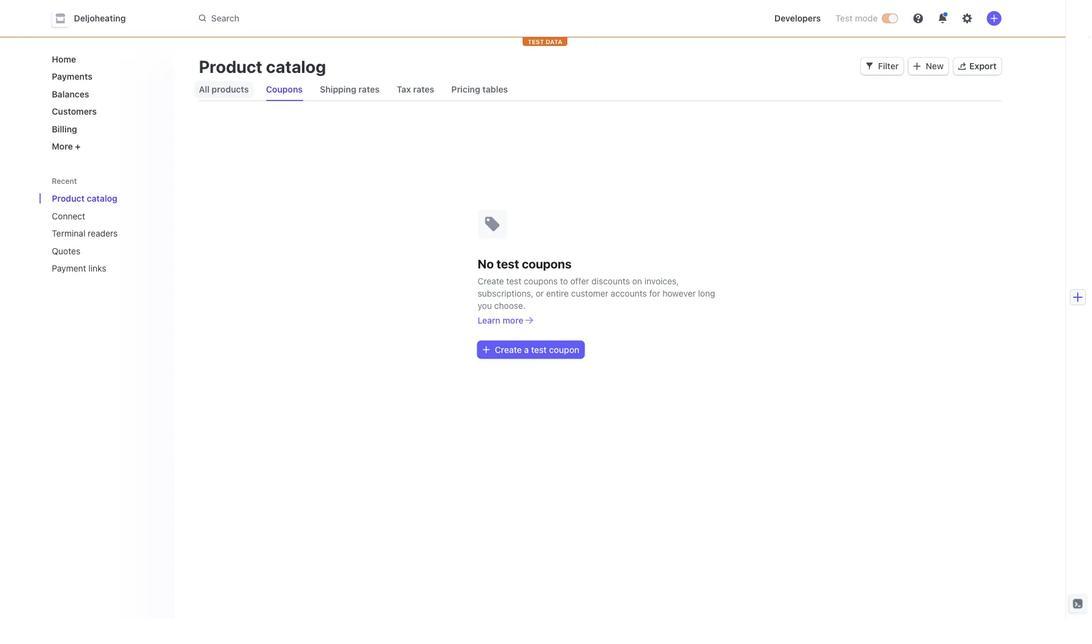 Task type: describe. For each thing, give the bounding box(es) containing it.
export button
[[954, 58, 1002, 75]]

tab list containing all products
[[194, 78, 1002, 101]]

rates for tax rates
[[413, 84, 434, 94]]

tables
[[483, 84, 508, 94]]

on
[[633, 276, 642, 286]]

long
[[698, 288, 716, 298]]

home
[[52, 54, 76, 64]]

product catalog link
[[47, 189, 147, 208]]

terminal readers
[[52, 228, 118, 238]]

product inside product catalog link
[[52, 193, 85, 204]]

new link
[[909, 58, 949, 75]]

for
[[650, 288, 661, 298]]

coupons for create
[[524, 276, 558, 286]]

entire
[[546, 288, 569, 298]]

catalog inside product catalog link
[[87, 193, 117, 204]]

readers
[[88, 228, 118, 238]]

Search search field
[[192, 7, 537, 30]]

tax
[[397, 84, 411, 94]]

svg image for create a test coupon
[[483, 346, 490, 353]]

recent
[[52, 177, 77, 185]]

offer
[[571, 276, 589, 286]]

pricing
[[452, 84, 481, 94]]

products
[[212, 84, 249, 94]]

learn
[[478, 315, 501, 325]]

2 vertical spatial test
[[531, 345, 547, 355]]

shipping rates
[[320, 84, 380, 94]]

coupons
[[266, 84, 303, 94]]

subscriptions,
[[478, 288, 534, 298]]

+
[[75, 141, 81, 151]]

payment links link
[[47, 258, 147, 278]]

terminal readers link
[[47, 223, 147, 243]]

no
[[478, 257, 494, 271]]

test for create
[[507, 276, 522, 286]]

customer
[[571, 288, 609, 298]]

payments
[[52, 71, 92, 82]]

a
[[524, 345, 529, 355]]

help image
[[914, 13, 924, 23]]

all products link
[[194, 81, 254, 98]]

developers
[[775, 13, 821, 23]]

tax rates link
[[392, 81, 439, 98]]

filter
[[879, 61, 899, 71]]

to
[[560, 276, 568, 286]]

pricing tables
[[452, 84, 508, 94]]

quotes link
[[47, 241, 147, 261]]

create test coupons to offer discounts on invoices, subscriptions, or entire customer accounts for however long you choose.
[[478, 276, 716, 311]]

1 horizontal spatial product catalog
[[199, 56, 326, 76]]

mode
[[855, 13, 878, 23]]

more +
[[52, 141, 81, 151]]

no test coupons
[[478, 257, 572, 271]]

recent navigation links element
[[40, 171, 174, 278]]

Search text field
[[192, 7, 537, 30]]

developers link
[[770, 9, 826, 28]]

learn more link
[[478, 314, 534, 326]]

however
[[663, 288, 696, 298]]

accounts
[[611, 288, 647, 298]]

payment links
[[52, 263, 106, 273]]

you
[[478, 300, 492, 311]]

coupons for no
[[522, 257, 572, 271]]

deljoheating button
[[52, 10, 138, 27]]



Task type: locate. For each thing, give the bounding box(es) containing it.
billing link
[[47, 119, 165, 139]]

more
[[52, 141, 73, 151]]

1 horizontal spatial catalog
[[266, 56, 326, 76]]

invoices,
[[645, 276, 679, 286]]

0 horizontal spatial product catalog
[[52, 193, 117, 204]]

test up subscriptions,
[[507, 276, 522, 286]]

0 vertical spatial catalog
[[266, 56, 326, 76]]

all
[[199, 84, 210, 94]]

rates
[[359, 84, 380, 94], [413, 84, 434, 94]]

pricing tables link
[[447, 81, 513, 98]]

test
[[497, 257, 519, 271], [507, 276, 522, 286], [531, 345, 547, 355]]

1 vertical spatial product catalog
[[52, 193, 117, 204]]

svg image inside new link
[[914, 63, 921, 70]]

create left a
[[495, 345, 522, 355]]

0 horizontal spatial rates
[[359, 84, 380, 94]]

choose.
[[494, 300, 526, 311]]

1 horizontal spatial product
[[199, 56, 263, 76]]

data
[[546, 38, 563, 45]]

rates right shipping
[[359, 84, 380, 94]]

core navigation links element
[[47, 49, 165, 156]]

1 vertical spatial test
[[507, 276, 522, 286]]

0 vertical spatial create
[[478, 276, 504, 286]]

create for create a test coupon
[[495, 345, 522, 355]]

search
[[211, 13, 239, 23]]

0 horizontal spatial product
[[52, 193, 85, 204]]

product up 'products'
[[199, 56, 263, 76]]

all products
[[199, 84, 249, 94]]

or
[[536, 288, 544, 298]]

test inside create test coupons to offer discounts on invoices, subscriptions, or entire customer accounts for however long you choose.
[[507, 276, 522, 286]]

1 vertical spatial product
[[52, 193, 85, 204]]

catalog up 'connect' link
[[87, 193, 117, 204]]

svg image left filter
[[866, 63, 874, 70]]

svg image inside create a test coupon link
[[483, 346, 490, 353]]

customers link
[[47, 101, 165, 121]]

catalog
[[266, 56, 326, 76], [87, 193, 117, 204]]

payments link
[[47, 67, 165, 86]]

deljoheating
[[74, 13, 126, 23]]

product catalog up coupons
[[199, 56, 326, 76]]

connect link
[[47, 206, 147, 226]]

product catalog
[[199, 56, 326, 76], [52, 193, 117, 204]]

notifications image
[[938, 13, 948, 23]]

connect
[[52, 211, 85, 221]]

billing
[[52, 124, 77, 134]]

1 vertical spatial catalog
[[87, 193, 117, 204]]

0 vertical spatial coupons
[[522, 257, 572, 271]]

1 vertical spatial create
[[495, 345, 522, 355]]

svg image for filter
[[866, 63, 874, 70]]

links
[[88, 263, 106, 273]]

test for no
[[497, 257, 519, 271]]

svg image for new
[[914, 63, 921, 70]]

coupon
[[549, 345, 580, 355]]

1 horizontal spatial svg image
[[866, 63, 874, 70]]

tax rates
[[397, 84, 434, 94]]

coupons link
[[261, 81, 308, 98]]

balances
[[52, 89, 89, 99]]

0 horizontal spatial svg image
[[483, 346, 490, 353]]

recent element
[[40, 189, 174, 278]]

all products tab
[[194, 78, 254, 101]]

1 horizontal spatial rates
[[413, 84, 434, 94]]

create for create test coupons to offer discounts on invoices, subscriptions, or entire customer accounts for however long you choose.
[[478, 276, 504, 286]]

payment
[[52, 263, 86, 273]]

test
[[528, 38, 544, 45]]

customers
[[52, 106, 97, 116]]

test right no
[[497, 257, 519, 271]]

balances link
[[47, 84, 165, 104]]

coupons
[[522, 257, 572, 271], [524, 276, 558, 286]]

create a test coupon
[[495, 345, 580, 355]]

create inside create test coupons to offer discounts on invoices, subscriptions, or entire customer accounts for however long you choose.
[[478, 276, 504, 286]]

svg image left the new
[[914, 63, 921, 70]]

2 horizontal spatial svg image
[[914, 63, 921, 70]]

svg image inside filter popup button
[[866, 63, 874, 70]]

svg image down learn
[[483, 346, 490, 353]]

home link
[[47, 49, 165, 69]]

tab list
[[194, 78, 1002, 101]]

product catalog up 'connect' link
[[52, 193, 117, 204]]

settings image
[[963, 13, 973, 23]]

product
[[199, 56, 263, 76], [52, 193, 85, 204]]

more
[[503, 315, 524, 325]]

create
[[478, 276, 504, 286], [495, 345, 522, 355]]

test data
[[528, 38, 563, 45]]

test
[[836, 13, 853, 23]]

filter button
[[861, 58, 904, 75]]

quotes
[[52, 246, 80, 256]]

1 rates from the left
[[359, 84, 380, 94]]

svg image
[[866, 63, 874, 70], [914, 63, 921, 70], [483, 346, 490, 353]]

test mode
[[836, 13, 878, 23]]

product catalog inside product catalog link
[[52, 193, 117, 204]]

coupons inside create test coupons to offer discounts on invoices, subscriptions, or entire customer accounts for however long you choose.
[[524, 276, 558, 286]]

0 vertical spatial test
[[497, 257, 519, 271]]

2 rates from the left
[[413, 84, 434, 94]]

0 vertical spatial product
[[199, 56, 263, 76]]

0 vertical spatial product catalog
[[199, 56, 326, 76]]

shipping
[[320, 84, 356, 94]]

shipping rates link
[[315, 81, 385, 98]]

discounts
[[592, 276, 630, 286]]

rates right tax
[[413, 84, 434, 94]]

new
[[926, 61, 944, 71]]

test right a
[[531, 345, 547, 355]]

create a test coupon link
[[478, 341, 585, 358]]

terminal
[[52, 228, 85, 238]]

learn more
[[478, 315, 524, 325]]

1 vertical spatial coupons
[[524, 276, 558, 286]]

export
[[970, 61, 997, 71]]

0 horizontal spatial catalog
[[87, 193, 117, 204]]

coupons up to
[[522, 257, 572, 271]]

coupons up 'or'
[[524, 276, 558, 286]]

catalog up coupons
[[266, 56, 326, 76]]

product up "connect"
[[52, 193, 85, 204]]

rates for shipping rates
[[359, 84, 380, 94]]

create down no
[[478, 276, 504, 286]]



Task type: vqa. For each thing, say whether or not it's contained in the screenshot.
the us
no



